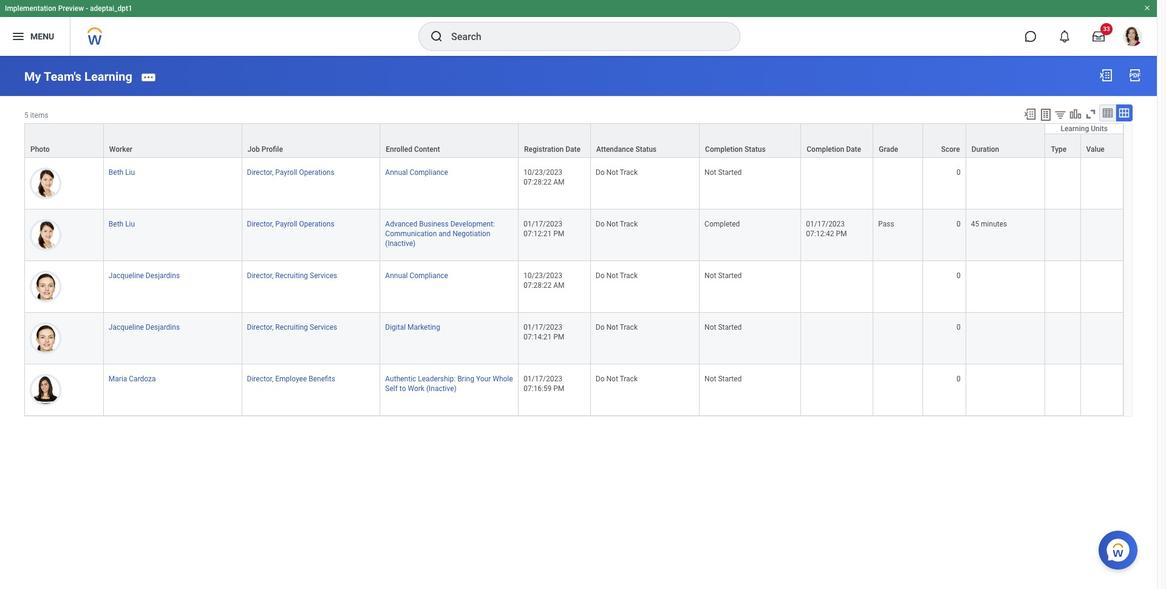 Task type: locate. For each thing, give the bounding box(es) containing it.
menu banner
[[0, 0, 1157, 56]]

1 10/23/2023 from the top
[[524, 168, 562, 177]]

1 vertical spatial annual compliance link
[[385, 269, 448, 280]]

1 beth liu from the top
[[109, 168, 135, 177]]

director, payroll operations for advanced business development: communication and negotiation (inactive)
[[247, 220, 334, 228]]

status
[[636, 145, 657, 154], [745, 145, 766, 154]]

do
[[596, 168, 605, 177], [596, 220, 605, 228], [596, 271, 605, 280], [596, 323, 605, 332], [596, 375, 605, 383]]

0 vertical spatial annual compliance link
[[385, 166, 448, 177]]

0 for 3rd row from the top
[[956, 168, 961, 177]]

pm inside 01/17/2023 07:16:59 pm
[[553, 385, 564, 393]]

annual compliance link
[[385, 166, 448, 177], [385, 269, 448, 280]]

0 horizontal spatial status
[[636, 145, 657, 154]]

1 vertical spatial beth liu link
[[109, 217, 135, 228]]

1 vertical spatial recruiting
[[275, 323, 308, 332]]

services for digital marketing
[[310, 323, 337, 332]]

2 not started element from the top
[[705, 269, 742, 280]]

completion inside column header
[[807, 145, 844, 154]]

director, payroll operations link for annual
[[247, 166, 334, 177]]

2 director, recruiting services link from the top
[[247, 321, 337, 332]]

pm for 01/17/2023 07:12:42 pm
[[836, 230, 847, 238]]

0 vertical spatial beth
[[109, 168, 123, 177]]

0 vertical spatial director, recruiting services link
[[247, 269, 337, 280]]

0 vertical spatial payroll
[[275, 168, 297, 177]]

attendance status
[[596, 145, 657, 154]]

2 10/23/2023 from the top
[[524, 271, 562, 280]]

1 director, payroll operations link from the top
[[247, 166, 334, 177]]

2 services from the top
[[310, 323, 337, 332]]

1 vertical spatial desjardins
[[146, 323, 180, 332]]

minutes
[[981, 220, 1007, 228]]

1 desjardins from the top
[[146, 271, 180, 280]]

(inactive) inside authentic leadership: bring your whole self to work (inactive)
[[426, 385, 457, 393]]

not started
[[705, 168, 742, 177], [705, 271, 742, 280], [705, 323, 742, 332], [705, 375, 742, 383]]

attendance status button
[[591, 124, 699, 157]]

1 completion from the left
[[705, 145, 743, 154]]

operations
[[299, 168, 334, 177], [299, 220, 334, 228]]

payroll for advanced business development: communication and negotiation (inactive)
[[275, 220, 297, 228]]

cell
[[801, 158, 873, 209], [873, 158, 923, 209], [966, 158, 1046, 209], [1046, 158, 1081, 209], [1081, 158, 1124, 209], [1046, 209, 1081, 261], [1081, 209, 1124, 261], [801, 261, 873, 313], [873, 261, 923, 313], [966, 261, 1046, 313], [1046, 261, 1081, 313], [1081, 261, 1124, 313], [801, 313, 873, 364], [873, 313, 923, 364], [966, 313, 1046, 364], [1046, 313, 1081, 364], [1081, 313, 1124, 364], [801, 364, 873, 416], [873, 364, 923, 416], [966, 364, 1046, 416], [1046, 364, 1081, 416], [1081, 364, 1124, 416]]

1 annual compliance from the top
[[385, 168, 448, 177]]

annual
[[385, 168, 408, 177], [385, 271, 408, 280]]

1 liu from the top
[[125, 168, 135, 177]]

recruiting for annual compliance
[[275, 271, 308, 280]]

01/17/2023 inside 01/17/2023 07:14:21 pm
[[524, 323, 562, 332]]

1 vertical spatial payroll
[[275, 220, 297, 228]]

2 jacqueline from the top
[[109, 323, 144, 332]]

row
[[24, 123, 1124, 158], [24, 133, 1124, 158], [24, 158, 1124, 209], [24, 209, 1124, 261], [24, 261, 1124, 313], [24, 313, 1124, 364], [24, 364, 1124, 416]]

2 director, recruiting services from the top
[[247, 323, 337, 332]]

pm right the 07:16:59
[[553, 385, 564, 393]]

1 not started element from the top
[[705, 166, 742, 177]]

started for first do not track element from the top of the "my team's learning" main content
[[718, 168, 742, 177]]

1 vertical spatial jacqueline desjardins link
[[109, 321, 180, 332]]

3 not started from the top
[[705, 323, 742, 332]]

completion for completion status
[[705, 145, 743, 154]]

1 started from the top
[[718, 168, 742, 177]]

2 payroll from the top
[[275, 220, 297, 228]]

2 track from the top
[[620, 220, 638, 228]]

0 vertical spatial 10/23/2023 07:28:22 am
[[524, 168, 565, 186]]

0 vertical spatial annual
[[385, 168, 408, 177]]

1 director, from the top
[[247, 168, 273, 177]]

2 employee's photo (beth liu) image from the top
[[30, 219, 61, 251]]

jacqueline
[[109, 271, 144, 280], [109, 323, 144, 332]]

2 jacqueline desjardins link from the top
[[109, 321, 180, 332]]

annual compliance for director, payroll operations
[[385, 168, 448, 177]]

1 jacqueline desjardins link from the top
[[109, 269, 180, 280]]

1 vertical spatial jacqueline
[[109, 323, 144, 332]]

01/17/2023 07:16:59 pm
[[524, 375, 564, 393]]

2 07:28:22 from the top
[[524, 281, 552, 290]]

started for authentic leadership: bring your whole self to work (inactive) link do not track element
[[718, 375, 742, 383]]

1 horizontal spatial learning
[[1061, 124, 1089, 133]]

1 vertical spatial learning
[[1061, 124, 1089, 133]]

1 vertical spatial am
[[553, 281, 565, 290]]

0 horizontal spatial learning
[[84, 69, 132, 84]]

content
[[414, 145, 440, 154]]

learning down 'expand/collapse chart' image
[[1061, 124, 1089, 133]]

director, recruiting services
[[247, 271, 337, 280], [247, 323, 337, 332]]

1 vertical spatial beth
[[109, 220, 123, 228]]

0 vertical spatial beth liu link
[[109, 166, 135, 177]]

01/17/2023 up 07:12:42
[[806, 220, 845, 228]]

director,
[[247, 168, 273, 177], [247, 220, 273, 228], [247, 271, 273, 280], [247, 323, 273, 332], [247, 375, 273, 383]]

learning right the team's
[[84, 69, 132, 84]]

your
[[476, 375, 491, 383]]

export to excel image
[[1099, 68, 1113, 83]]

1 track from the top
[[620, 168, 638, 177]]

2 desjardins from the top
[[146, 323, 180, 332]]

4 track from the top
[[620, 323, 638, 332]]

employee's photo (beth liu) image for toolbar within "my team's learning" main content
[[30, 168, 61, 199]]

completion for completion date
[[807, 145, 844, 154]]

2 date from the left
[[846, 145, 861, 154]]

export to excel image
[[1023, 107, 1037, 121]]

1 annual compliance link from the top
[[385, 166, 448, 177]]

digital marketing link
[[385, 321, 440, 332]]

maria cardoza
[[109, 375, 156, 383]]

0 vertical spatial (inactive)
[[385, 239, 416, 248]]

enrolled
[[386, 145, 412, 154]]

10/23/2023
[[524, 168, 562, 177], [524, 271, 562, 280]]

0 vertical spatial beth liu
[[109, 168, 135, 177]]

inbox large image
[[1093, 30, 1105, 43]]

beth for advanced business development: communication and negotiation (inactive)
[[109, 220, 123, 228]]

annual compliance link down the "communication"
[[385, 269, 448, 280]]

10/23/2023 down registration in the top of the page
[[524, 168, 562, 177]]

do not track element
[[596, 166, 638, 177], [596, 217, 638, 228], [596, 269, 638, 280], [596, 321, 638, 332], [596, 372, 638, 383]]

01/17/2023 inside 01/17/2023 07:12:42 pm
[[806, 220, 845, 228]]

date left grade
[[846, 145, 861, 154]]

07:28:22
[[524, 178, 552, 186], [524, 281, 552, 290]]

0 vertical spatial director, payroll operations
[[247, 168, 334, 177]]

10/23/2023 for director, recruiting services
[[524, 271, 562, 280]]

2 status from the left
[[745, 145, 766, 154]]

do not track for the advanced business development: communication and negotiation (inactive) link
[[596, 220, 638, 228]]

1 07:28:22 from the top
[[524, 178, 552, 186]]

track for first do not track element from the top of the "my team's learning" main content
[[620, 168, 638, 177]]

date right registration in the top of the page
[[566, 145, 581, 154]]

1 director, payroll operations from the top
[[247, 168, 334, 177]]

director, recruiting services for annual compliance
[[247, 271, 337, 280]]

beth liu for annual
[[109, 168, 135, 177]]

4 director, from the top
[[247, 323, 273, 332]]

beth
[[109, 168, 123, 177], [109, 220, 123, 228]]

do for digital marketing link
[[596, 323, 605, 332]]

director, payroll operations link
[[247, 166, 334, 177], [247, 217, 334, 228]]

4 not started from the top
[[705, 375, 742, 383]]

1 horizontal spatial status
[[745, 145, 766, 154]]

compliance for director, payroll operations
[[410, 168, 448, 177]]

pm inside 01/17/2023 07:12:42 pm
[[836, 230, 847, 238]]

2 liu from the top
[[125, 220, 135, 228]]

my
[[24, 69, 41, 84]]

am for director, recruiting services
[[553, 281, 565, 290]]

2 am from the top
[[553, 281, 565, 290]]

pm for 01/17/2023 07:14:21 pm
[[553, 333, 564, 341]]

1 beth liu link from the top
[[109, 166, 135, 177]]

2 annual from the top
[[385, 271, 408, 280]]

2 do not track from the top
[[596, 220, 638, 228]]

1 vertical spatial 10/23/2023
[[524, 271, 562, 280]]

0 vertical spatial 07:28:22
[[524, 178, 552, 186]]

5 do not track element from the top
[[596, 372, 638, 383]]

authentic leadership: bring your whole self to work (inactive)
[[385, 375, 513, 393]]

4 0 from the top
[[956, 323, 961, 332]]

justify image
[[11, 29, 26, 44]]

not started element
[[705, 166, 742, 177], [705, 269, 742, 280], [705, 321, 742, 332], [705, 372, 742, 383]]

1 jacqueline desjardins from the top
[[109, 271, 180, 280]]

2 operations from the top
[[299, 220, 334, 228]]

7 row from the top
[[24, 364, 1124, 416]]

jacqueline desjardins for annual
[[109, 271, 180, 280]]

duration
[[972, 145, 999, 154]]

pm inside 01/17/2023 07:12:21 pm
[[553, 230, 564, 238]]

enrolled content button
[[380, 124, 518, 157]]

menu button
[[0, 17, 70, 56]]

1 vertical spatial annual
[[385, 271, 408, 280]]

1 recruiting from the top
[[275, 271, 308, 280]]

4 do from the top
[[596, 323, 605, 332]]

type
[[1051, 145, 1067, 154]]

recruiting
[[275, 271, 308, 280], [275, 323, 308, 332]]

do not track element for authentic leadership: bring your whole self to work (inactive) link
[[596, 372, 638, 383]]

annual down the "communication"
[[385, 271, 408, 280]]

compliance down advanced business development: communication and negotiation (inactive)
[[410, 271, 448, 280]]

not started element for first do not track element from the top of the "my team's learning" main content
[[705, 166, 742, 177]]

pm right 07:12:42
[[836, 230, 847, 238]]

2 recruiting from the top
[[275, 323, 308, 332]]

jacqueline desjardins link
[[109, 269, 180, 280], [109, 321, 180, 332]]

1 am from the top
[[553, 178, 565, 186]]

0 vertical spatial operations
[[299, 168, 334, 177]]

1 date from the left
[[566, 145, 581, 154]]

1 jacqueline from the top
[[109, 271, 144, 280]]

1 operations from the top
[[299, 168, 334, 177]]

communication
[[385, 230, 437, 238]]

view printable version (pdf) image
[[1128, 68, 1142, 83]]

director, for digital marketing link
[[247, 323, 273, 332]]

my team's learning main content
[[0, 56, 1157, 428]]

5 do not track from the top
[[596, 375, 638, 383]]

photo button
[[25, 124, 103, 157]]

0 vertical spatial annual compliance
[[385, 168, 448, 177]]

track
[[620, 168, 638, 177], [620, 220, 638, 228], [620, 271, 638, 280], [620, 323, 638, 332], [620, 375, 638, 383]]

1 director, recruiting services link from the top
[[247, 269, 337, 280]]

1 vertical spatial employee's photo (beth liu) image
[[30, 219, 61, 251]]

1 vertical spatial (inactive)
[[426, 385, 457, 393]]

3 not started element from the top
[[705, 321, 742, 332]]

5 track from the top
[[620, 375, 638, 383]]

3 director, from the top
[[247, 271, 273, 280]]

0 vertical spatial compliance
[[410, 168, 448, 177]]

(inactive) down leadership:
[[426, 385, 457, 393]]

completion date column header
[[801, 123, 873, 158]]

compliance down content
[[410, 168, 448, 177]]

pm right 07:14:21
[[553, 333, 564, 341]]

employee's photo (beth liu) image
[[30, 168, 61, 199], [30, 219, 61, 251]]

operations for advanced business development: communication and negotiation (inactive)
[[299, 220, 334, 228]]

pm inside 01/17/2023 07:14:21 pm
[[553, 333, 564, 341]]

01/17/2023
[[524, 220, 562, 228], [806, 220, 845, 228], [524, 323, 562, 332], [524, 375, 562, 383]]

07:28:22 for director, recruiting services
[[524, 281, 552, 290]]

annual compliance link for director, recruiting services
[[385, 269, 448, 280]]

1 director, recruiting services from the top
[[247, 271, 337, 280]]

not started element for authentic leadership: bring your whole self to work (inactive) link do not track element
[[705, 372, 742, 383]]

1 do from the top
[[596, 168, 605, 177]]

not
[[606, 168, 618, 177], [705, 168, 716, 177], [606, 220, 618, 228], [606, 271, 618, 280], [705, 271, 716, 280], [606, 323, 618, 332], [705, 323, 716, 332], [606, 375, 618, 383], [705, 375, 716, 383]]

profile logan mcneil image
[[1123, 27, 1142, 49]]

10/23/2023 07:28:22 am down registration in the top of the page
[[524, 168, 565, 186]]

annual compliance down enrolled content
[[385, 168, 448, 177]]

5 0 from the top
[[956, 375, 961, 383]]

1 horizontal spatial date
[[846, 145, 861, 154]]

1 row from the top
[[24, 123, 1124, 158]]

services for annual compliance
[[310, 271, 337, 280]]

1 beth from the top
[[109, 168, 123, 177]]

1 vertical spatial jacqueline desjardins
[[109, 323, 180, 332]]

0 vertical spatial employee's photo (beth liu) image
[[30, 168, 61, 199]]

0 vertical spatial director, payroll operations link
[[247, 166, 334, 177]]

1 vertical spatial compliance
[[410, 271, 448, 280]]

0 vertical spatial employee's photo (jacqueline desjardins) image
[[30, 271, 61, 302]]

1 vertical spatial liu
[[125, 220, 135, 228]]

registration date
[[524, 145, 581, 154]]

completed
[[705, 220, 740, 228]]

beth liu link for advanced
[[109, 217, 135, 228]]

director, payroll operations for annual compliance
[[247, 168, 334, 177]]

annual for director, recruiting services
[[385, 271, 408, 280]]

0 horizontal spatial date
[[566, 145, 581, 154]]

4 do not track element from the top
[[596, 321, 638, 332]]

recruiting for digital marketing
[[275, 323, 308, 332]]

1 payroll from the top
[[275, 168, 297, 177]]

job profile button
[[242, 124, 380, 157]]

items
[[30, 111, 48, 119]]

learning
[[84, 69, 132, 84], [1061, 124, 1089, 133]]

started for 3rd do not track element from the bottom
[[718, 271, 742, 280]]

0 vertical spatial desjardins
[[146, 271, 180, 280]]

10/23/2023 07:28:22 am
[[524, 168, 565, 186], [524, 271, 565, 290]]

01/17/2023 up the 07:16:59
[[524, 375, 562, 383]]

01/17/2023 inside 01/17/2023 07:12:21 pm
[[524, 220, 562, 228]]

date inside column header
[[846, 145, 861, 154]]

2 director, from the top
[[247, 220, 273, 228]]

1 vertical spatial director, recruiting services link
[[247, 321, 337, 332]]

2 beth from the top
[[109, 220, 123, 228]]

am up 01/17/2023 07:14:21 pm
[[553, 281, 565, 290]]

0 vertical spatial jacqueline desjardins link
[[109, 269, 180, 280]]

(inactive) down the "communication"
[[385, 239, 416, 248]]

my team's learning element
[[24, 69, 132, 84]]

0 vertical spatial jacqueline desjardins
[[109, 271, 180, 280]]

job profile
[[248, 145, 283, 154]]

enrolled content
[[386, 145, 440, 154]]

10/23/2023 down 07:12:21
[[524, 271, 562, 280]]

annual compliance link down enrolled content
[[385, 166, 448, 177]]

2 do from the top
[[596, 220, 605, 228]]

toolbar inside "my team's learning" main content
[[1018, 104, 1133, 123]]

0 vertical spatial services
[[310, 271, 337, 280]]

0 vertical spatial liu
[[125, 168, 135, 177]]

1 annual from the top
[[385, 168, 408, 177]]

marketing
[[408, 323, 440, 332]]

services
[[310, 271, 337, 280], [310, 323, 337, 332]]

2 row from the top
[[24, 133, 1124, 158]]

0 vertical spatial director, recruiting services
[[247, 271, 337, 280]]

1 vertical spatial director, recruiting services
[[247, 323, 337, 332]]

am down registration date on the top of page
[[553, 178, 565, 186]]

employee's photo (jacqueline desjardins) image
[[30, 271, 61, 302], [30, 323, 61, 354]]

1 vertical spatial services
[[310, 323, 337, 332]]

date for registration date
[[566, 145, 581, 154]]

status for attendance status
[[636, 145, 657, 154]]

1 status from the left
[[636, 145, 657, 154]]

beth liu
[[109, 168, 135, 177], [109, 220, 135, 228]]

0 vertical spatial recruiting
[[275, 271, 308, 280]]

01/17/2023 up 07:12:21
[[524, 220, 562, 228]]

3 track from the top
[[620, 271, 638, 280]]

1 vertical spatial 07:28:22
[[524, 281, 552, 290]]

1 vertical spatial employee's photo (jacqueline desjardins) image
[[30, 323, 61, 354]]

2 do not track element from the top
[[596, 217, 638, 228]]

5 director, from the top
[[247, 375, 273, 383]]

07:28:22 down registration in the top of the page
[[524, 178, 552, 186]]

2 10/23/2023 07:28:22 am from the top
[[524, 271, 565, 290]]

desjardins for annual
[[146, 271, 180, 280]]

1 10/23/2023 07:28:22 am from the top
[[524, 168, 565, 186]]

1 employee's photo (beth liu) image from the top
[[30, 168, 61, 199]]

1 compliance from the top
[[410, 168, 448, 177]]

annual compliance down the "communication"
[[385, 271, 448, 280]]

track for do not track element corresponding to digital marketing link
[[620, 323, 638, 332]]

4 do not track from the top
[[596, 323, 638, 332]]

2 completion from the left
[[807, 145, 844, 154]]

1 services from the top
[[310, 271, 337, 280]]

search image
[[429, 29, 444, 44]]

2 started from the top
[[718, 271, 742, 280]]

4 not started element from the top
[[705, 372, 742, 383]]

jacqueline for digital marketing
[[109, 323, 144, 332]]

digital
[[385, 323, 406, 332]]

worker button
[[104, 124, 241, 157]]

4 started from the top
[[718, 375, 742, 383]]

10/23/2023 07:28:22 am down 07:12:21
[[524, 271, 565, 290]]

director, payroll operations
[[247, 168, 334, 177], [247, 220, 334, 228]]

3 started from the top
[[718, 323, 742, 332]]

pm right 07:12:21
[[553, 230, 564, 238]]

do not track element for digital marketing link
[[596, 321, 638, 332]]

2 annual compliance link from the top
[[385, 269, 448, 280]]

1 horizontal spatial completion
[[807, 145, 844, 154]]

6 row from the top
[[24, 313, 1124, 364]]

director, inside director, employee benefits link
[[247, 375, 273, 383]]

1 vertical spatial beth liu
[[109, 220, 135, 228]]

1 vertical spatial operations
[[299, 220, 334, 228]]

row containing learning units
[[24, 123, 1124, 158]]

annual compliance link for director, payroll operations
[[385, 166, 448, 177]]

01/17/2023 up 07:14:21
[[524, 323, 562, 332]]

0 horizontal spatial completion
[[705, 145, 743, 154]]

07:12:42
[[806, 230, 834, 238]]

registration date button
[[519, 124, 590, 157]]

1 vertical spatial annual compliance
[[385, 271, 448, 280]]

2 jacqueline desjardins from the top
[[109, 323, 180, 332]]

digital marketing
[[385, 323, 440, 332]]

toolbar
[[1018, 104, 1133, 123]]

2 beth liu from the top
[[109, 220, 135, 228]]

0 vertical spatial jacqueline
[[109, 271, 144, 280]]

0 horizontal spatial (inactive)
[[385, 239, 416, 248]]

started
[[718, 168, 742, 177], [718, 271, 742, 280], [718, 323, 742, 332], [718, 375, 742, 383]]

0 vertical spatial 10/23/2023
[[524, 168, 562, 177]]

1 horizontal spatial (inactive)
[[426, 385, 457, 393]]

07:28:22 up 01/17/2023 07:14:21 pm
[[524, 281, 552, 290]]

1 vertical spatial director, payroll operations
[[247, 220, 334, 228]]

2 compliance from the top
[[410, 271, 448, 280]]

1 vertical spatial director, payroll operations link
[[247, 217, 334, 228]]

01/17/2023 inside 01/17/2023 07:16:59 pm
[[524, 375, 562, 383]]

33
[[1103, 26, 1110, 32]]

annual down enrolled
[[385, 168, 408, 177]]

1 vertical spatial 10/23/2023 07:28:22 am
[[524, 271, 565, 290]]

1 0 from the top
[[956, 168, 961, 177]]

0 vertical spatial am
[[553, 178, 565, 186]]

jacqueline desjardins
[[109, 271, 180, 280], [109, 323, 180, 332]]

5 do from the top
[[596, 375, 605, 383]]

5
[[24, 111, 28, 119]]

director, recruiting services link for digital
[[247, 321, 337, 332]]

01/17/2023 for 07:14:21
[[524, 323, 562, 332]]

0 vertical spatial learning
[[84, 69, 132, 84]]

am
[[553, 178, 565, 186], [553, 281, 565, 290]]

director, payroll operations link for advanced
[[247, 217, 334, 228]]

adeptai_dpt1
[[90, 4, 132, 13]]

annual for director, payroll operations
[[385, 168, 408, 177]]

annual compliance
[[385, 168, 448, 177], [385, 271, 448, 280]]

2 director, payroll operations link from the top
[[247, 217, 334, 228]]



Task type: vqa. For each thing, say whether or not it's contained in the screenshot.
2nd Annual from the bottom
yes



Task type: describe. For each thing, give the bounding box(es) containing it.
5 row from the top
[[24, 261, 1124, 313]]

33 button
[[1085, 23, 1113, 50]]

score
[[941, 145, 960, 154]]

01/17/2023 07:12:42 pm
[[806, 220, 847, 238]]

operations for annual compliance
[[299, 168, 334, 177]]

expand/collapse chart image
[[1069, 107, 1082, 121]]

not started element for 3rd do not track element from the bottom
[[705, 269, 742, 280]]

completion date
[[807, 145, 861, 154]]

attendance
[[596, 145, 634, 154]]

beth for annual compliance
[[109, 168, 123, 177]]

notifications large image
[[1059, 30, 1071, 43]]

track for 3rd do not track element from the bottom
[[620, 271, 638, 280]]

preview
[[58, 4, 84, 13]]

select to filter grid data image
[[1054, 108, 1067, 121]]

implementation
[[5, 4, 56, 13]]

compliance for director, recruiting services
[[410, 271, 448, 280]]

am for director, payroll operations
[[553, 178, 565, 186]]

do for authentic leadership: bring your whole self to work (inactive) link
[[596, 375, 605, 383]]

business
[[419, 220, 449, 228]]

annual compliance for director, recruiting services
[[385, 271, 448, 280]]

director, employee benefits
[[247, 375, 335, 383]]

01/17/2023 for 07:12:21
[[524, 220, 562, 228]]

07:16:59
[[524, 385, 552, 393]]

close environment banner image
[[1144, 4, 1151, 12]]

do not track for authentic leadership: bring your whole self to work (inactive) link
[[596, 375, 638, 383]]

value button
[[1081, 134, 1123, 157]]

4 row from the top
[[24, 209, 1124, 261]]

my team's learning
[[24, 69, 132, 84]]

jacqueline desjardins for digital
[[109, 323, 180, 332]]

completed element
[[705, 217, 740, 228]]

whole
[[493, 375, 513, 383]]

2 employee's photo (jacqueline desjardins) image from the top
[[30, 323, 61, 354]]

do for the advanced business development: communication and negotiation (inactive) link
[[596, 220, 605, 228]]

bring
[[457, 375, 474, 383]]

learning units button
[[1046, 124, 1123, 133]]

employee's photo (beth liu) image for row containing type
[[30, 219, 61, 251]]

profile
[[262, 145, 283, 154]]

0 for 6th row
[[956, 323, 961, 332]]

and
[[439, 230, 451, 238]]

maria cardoza link
[[109, 372, 156, 383]]

learning units
[[1061, 124, 1108, 133]]

director, recruiting services for digital marketing
[[247, 323, 337, 332]]

payroll for annual compliance
[[275, 168, 297, 177]]

advanced
[[385, 220, 417, 228]]

completion status
[[705, 145, 766, 154]]

0 for fourth row from the bottom of the "my team's learning" main content
[[956, 220, 961, 228]]

leadership:
[[418, 375, 456, 383]]

units
[[1091, 124, 1108, 133]]

07:28:22 for director, payroll operations
[[524, 178, 552, 186]]

started for do not track element corresponding to digital marketing link
[[718, 323, 742, 332]]

3 do from the top
[[596, 271, 605, 280]]

employee's photo (maria cardoza) image
[[30, 374, 61, 406]]

5 items
[[24, 111, 48, 119]]

liu for advanced
[[125, 220, 135, 228]]

desjardins for digital
[[146, 323, 180, 332]]

3 do not track element from the top
[[596, 269, 638, 280]]

authentic
[[385, 375, 416, 383]]

beth liu for advanced
[[109, 220, 135, 228]]

score button
[[923, 124, 965, 157]]

0 for third row from the bottom
[[956, 271, 961, 280]]

do not track for digital marketing link
[[596, 323, 638, 332]]

to
[[400, 385, 406, 393]]

expand table image
[[1118, 107, 1130, 119]]

1 do not track from the top
[[596, 168, 638, 177]]

Search Workday  search field
[[451, 23, 715, 50]]

(inactive) inside advanced business development: communication and negotiation (inactive)
[[385, 239, 416, 248]]

pass
[[878, 220, 894, 228]]

1 do not track element from the top
[[596, 166, 638, 177]]

jacqueline desjardins link for digital
[[109, 321, 180, 332]]

completion date button
[[801, 124, 873, 157]]

cardoza
[[129, 375, 156, 383]]

value
[[1086, 145, 1105, 154]]

grade
[[879, 145, 898, 154]]

type button
[[1046, 134, 1080, 157]]

export to worksheets image
[[1039, 107, 1053, 122]]

row containing maria cardoza
[[24, 364, 1124, 416]]

completion status button
[[700, 124, 801, 157]]

employee
[[275, 375, 307, 383]]

01/17/2023 for 07:16:59
[[524, 375, 562, 383]]

01/17/2023 07:14:21 pm
[[524, 323, 564, 341]]

pm for 01/17/2023 07:12:21 pm
[[553, 230, 564, 238]]

pm for 01/17/2023 07:16:59 pm
[[553, 385, 564, 393]]

liu for annual
[[125, 168, 135, 177]]

track for do not track element for the advanced business development: communication and negotiation (inactive) link
[[620, 220, 638, 228]]

10/23/2023 for director, payroll operations
[[524, 168, 562, 177]]

self
[[385, 385, 398, 393]]

job
[[248, 145, 260, 154]]

jacqueline desjardins link for annual
[[109, 269, 180, 280]]

advanced business development: communication and negotiation (inactive) link
[[385, 217, 495, 248]]

authentic leadership: bring your whole self to work (inactive) link
[[385, 372, 513, 393]]

-
[[86, 4, 88, 13]]

date for completion date
[[846, 145, 861, 154]]

registration
[[524, 145, 564, 154]]

do not track element for the advanced business development: communication and negotiation (inactive) link
[[596, 217, 638, 228]]

team's
[[44, 69, 81, 84]]

menu
[[30, 31, 54, 41]]

01/17/2023 07:12:21 pm
[[524, 220, 564, 238]]

07:12:21
[[524, 230, 552, 238]]

0 for row containing maria cardoza
[[956, 375, 961, 383]]

10/23/2023 07:28:22 am for operations
[[524, 168, 565, 186]]

07:14:21
[[524, 333, 552, 341]]

work
[[408, 385, 424, 393]]

1 not started from the top
[[705, 168, 742, 177]]

development:
[[450, 220, 495, 228]]

01/17/2023 for 07:12:42
[[806, 220, 845, 228]]

photo
[[30, 145, 50, 154]]

beth liu link for annual
[[109, 166, 135, 177]]

row containing type
[[24, 133, 1124, 158]]

45 minutes
[[971, 220, 1007, 228]]

3 row from the top
[[24, 158, 1124, 209]]

director, for the advanced business development: communication and negotiation (inactive) link
[[247, 220, 273, 228]]

1 employee's photo (jacqueline desjardins) image from the top
[[30, 271, 61, 302]]

director, for authentic leadership: bring your whole self to work (inactive) link
[[247, 375, 273, 383]]

10/23/2023 07:28:22 am for services
[[524, 271, 565, 290]]

implementation preview -   adeptai_dpt1
[[5, 4, 132, 13]]

fullscreen image
[[1084, 107, 1097, 121]]

advanced business development: communication and negotiation (inactive)
[[385, 220, 495, 248]]

director, employee benefits link
[[247, 372, 335, 383]]

3 do not track from the top
[[596, 271, 638, 280]]

director, recruiting services link for annual
[[247, 269, 337, 280]]

duration button
[[966, 124, 1045, 157]]

benefits
[[309, 375, 335, 383]]

table image
[[1102, 107, 1114, 119]]

2 not started from the top
[[705, 271, 742, 280]]

learning inside popup button
[[1061, 124, 1089, 133]]

maria
[[109, 375, 127, 383]]

45
[[971, 220, 979, 228]]

track for authentic leadership: bring your whole self to work (inactive) link do not track element
[[620, 375, 638, 383]]

worker
[[109, 145, 132, 154]]

status for completion status
[[745, 145, 766, 154]]

pass element
[[878, 217, 894, 228]]

jacqueline for annual compliance
[[109, 271, 144, 280]]

negotiation
[[453, 230, 490, 238]]

grade button
[[873, 124, 923, 157]]

not started element for do not track element corresponding to digital marketing link
[[705, 321, 742, 332]]



